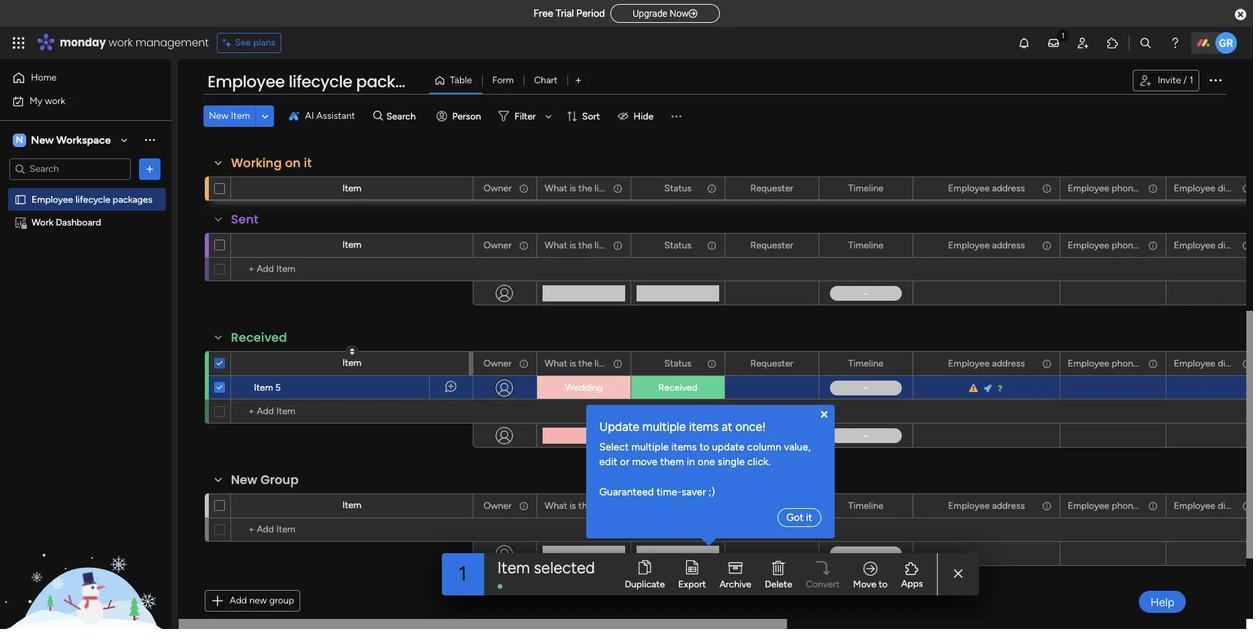 Task type: locate. For each thing, give the bounding box(es) containing it.
employee lifecycle packages up ai assistant button
[[208, 71, 434, 93]]

1 vertical spatial new
[[31, 133, 54, 146]]

number
[[1141, 182, 1173, 194], [1141, 239, 1173, 251], [1141, 358, 1173, 369], [1141, 500, 1173, 511]]

1 requester from the top
[[750, 182, 794, 194]]

column information image for fourth status field from the bottom
[[707, 183, 717, 194]]

0 vertical spatial lifecycle
[[289, 71, 352, 93]]

4 what from the top
[[545, 500, 567, 511]]

3 dietary from the top
[[1218, 358, 1247, 369]]

2 what is the life event? field from the top
[[541, 238, 638, 253]]

to up one
[[700, 441, 709, 453]]

Employee address field
[[945, 181, 1028, 196], [945, 238, 1028, 253], [945, 356, 1028, 371], [945, 499, 1028, 513]]

employee address for 1st employee address field from the bottom of the page
[[948, 500, 1025, 511]]

0 vertical spatial multiple
[[642, 419, 686, 434]]

dapulse rightstroke image
[[689, 9, 698, 19]]

3 requester from the top
[[750, 358, 794, 369]]

Status field
[[661, 181, 695, 196], [661, 238, 695, 253], [661, 356, 695, 371], [661, 499, 695, 513]]

0 vertical spatial packages
[[356, 71, 434, 93]]

what is the life event?
[[545, 182, 638, 194], [545, 239, 638, 251], [545, 358, 638, 369], [545, 500, 638, 511]]

group
[[269, 595, 294, 606]]

packages inside list box
[[113, 194, 152, 205]]

3 owner from the top
[[484, 358, 512, 369]]

0 horizontal spatial new
[[31, 133, 54, 146]]

0 vertical spatial 1
[[1190, 75, 1193, 86]]

update
[[599, 419, 639, 434]]

new for new group
[[231, 471, 257, 488]]

3 what from the top
[[545, 358, 567, 369]]

employee lifecycle packages up dashboard on the left of the page
[[32, 194, 152, 205]]

add new group button
[[205, 590, 300, 612]]

3 employee dietary re field from the top
[[1171, 356, 1253, 371]]

1 employee address from the top
[[948, 182, 1025, 194]]

add new group
[[230, 595, 294, 606]]

0 horizontal spatial it
[[304, 154, 312, 171]]

received inside received field
[[231, 329, 287, 346]]

1
[[1190, 75, 1193, 86], [459, 562, 467, 586]]

invite
[[1158, 75, 1181, 86]]

the for second what is the life event? field from the bottom of the page
[[578, 358, 592, 369]]

0 horizontal spatial to
[[700, 441, 709, 453]]

n
[[16, 134, 23, 145]]

3 address from the top
[[992, 358, 1025, 369]]

3 employee address from the top
[[948, 358, 1025, 369]]

0 horizontal spatial employee lifecycle packages
[[32, 194, 152, 205]]

item selected
[[497, 558, 595, 577]]

0 vertical spatial new
[[209, 110, 229, 122]]

employee phone number
[[1068, 182, 1173, 194], [1068, 239, 1173, 251], [1068, 358, 1173, 369], [1068, 500, 1173, 511]]

work
[[32, 217, 53, 228]]

2 phone from the top
[[1112, 239, 1138, 251]]

0 vertical spatial to
[[700, 441, 709, 453]]

options image
[[1208, 72, 1224, 88], [143, 162, 156, 176], [518, 177, 527, 200], [706, 177, 715, 200], [1241, 177, 1251, 199], [518, 234, 527, 257], [612, 234, 621, 257], [1041, 234, 1050, 257], [1147, 234, 1157, 257], [518, 352, 527, 375], [1041, 352, 1050, 375], [1147, 352, 1157, 375], [1241, 353, 1251, 375], [518, 495, 527, 517], [1041, 495, 1050, 517], [1147, 495, 1157, 517]]

received
[[231, 329, 287, 346], [659, 382, 697, 394]]

1 horizontal spatial work
[[109, 35, 133, 50]]

archive
[[720, 579, 752, 590]]

2 employee address from the top
[[948, 239, 1025, 251]]

Requester field
[[747, 181, 797, 196], [747, 238, 797, 253], [747, 356, 797, 371], [747, 499, 797, 513]]

new left the angle down image
[[209, 110, 229, 122]]

3 event? from the top
[[610, 358, 638, 369]]

what
[[545, 182, 567, 194], [545, 239, 567, 251], [545, 358, 567, 369], [545, 500, 567, 511]]

3 re from the top
[[1250, 358, 1253, 369]]

0 horizontal spatial packages
[[113, 194, 152, 205]]

0 horizontal spatial work
[[45, 95, 65, 106]]

work right monday
[[109, 35, 133, 50]]

3 owner field from the top
[[480, 356, 515, 371]]

2 status from the top
[[664, 239, 692, 251]]

wedding
[[565, 382, 603, 394]]

new for new item
[[209, 110, 229, 122]]

lifecycle up ai assistant button
[[289, 71, 352, 93]]

1 vertical spatial packages
[[113, 194, 152, 205]]

invite members image
[[1077, 36, 1090, 50]]

0 vertical spatial + add item text field
[[238, 261, 467, 277]]

sort desc image
[[350, 348, 355, 356]]

+ Add Item text field
[[238, 261, 467, 277], [238, 404, 467, 420]]

3 employee dietary re from the top
[[1174, 358, 1253, 369]]

4 number from the top
[[1141, 500, 1173, 511]]

items inside select multiple items to update column value, edit or move them in one single click.
[[671, 441, 697, 453]]

dietary for third employee dietary re field
[[1218, 358, 1247, 369]]

2 employee dietary re field from the top
[[1171, 238, 1253, 253]]

the
[[578, 182, 592, 194], [578, 239, 592, 251], [578, 358, 592, 369], [578, 500, 592, 511]]

2 employee dietary re from the top
[[1174, 239, 1253, 251]]

2 horizontal spatial new
[[231, 471, 257, 488]]

1 vertical spatial 1
[[459, 562, 467, 586]]

is
[[570, 182, 576, 194], [570, 239, 576, 251], [570, 358, 576, 369], [570, 500, 576, 511]]

2 what is the life event? from the top
[[545, 239, 638, 251]]

employee lifecycle packages inside field
[[208, 71, 434, 93]]

value,
[[784, 441, 811, 453]]

1 horizontal spatial to
[[879, 579, 888, 590]]

employee dietary re
[[1174, 182, 1253, 194], [1174, 239, 1253, 251], [1174, 358, 1253, 369], [1174, 500, 1253, 511]]

column information image for 2nd the employee phone number field from the top of the page
[[1148, 240, 1159, 251]]

owner for second owner field from the bottom
[[484, 358, 512, 369]]

it right on
[[304, 154, 312, 171]]

5
[[275, 382, 281, 394]]

1 requester field from the top
[[747, 181, 797, 196]]

new inside field
[[231, 471, 257, 488]]

3 what is the life event? from the top
[[545, 358, 638, 369]]

apps image
[[1106, 36, 1120, 50]]

work inside my work button
[[45, 95, 65, 106]]

received up the item 5
[[231, 329, 287, 346]]

1 horizontal spatial employee lifecycle packages
[[208, 71, 434, 93]]

column information image for second owner field from the bottom
[[518, 358, 529, 369]]

2 owner field from the top
[[480, 238, 515, 253]]

4 status from the top
[[664, 500, 692, 511]]

4 requester from the top
[[750, 500, 794, 511]]

item 5
[[254, 382, 281, 394]]

guaranteed time-saver ;)
[[599, 486, 715, 498]]

add view image
[[576, 76, 581, 86]]

items left at
[[689, 419, 719, 434]]

invite / 1
[[1158, 75, 1193, 86]]

the for first what is the life event? field from the bottom
[[578, 500, 592, 511]]

What is the life event? field
[[541, 181, 638, 196], [541, 238, 638, 253], [541, 356, 638, 371], [541, 499, 638, 513]]

it right got
[[806, 511, 812, 524]]

3 life from the top
[[595, 358, 608, 369]]

status for second status field from the top
[[664, 239, 692, 251]]

1 horizontal spatial new
[[209, 110, 229, 122]]

workspace
[[56, 133, 111, 146]]

lottie animation image
[[0, 494, 171, 629]]

it
[[304, 154, 312, 171], [806, 511, 812, 524]]

1 owner from the top
[[484, 182, 512, 194]]

4 address from the top
[[992, 500, 1025, 511]]

4 the from the top
[[578, 500, 592, 511]]

work right my
[[45, 95, 65, 106]]

plans
[[253, 37, 275, 48]]

1 vertical spatial employee lifecycle packages
[[32, 194, 152, 205]]

1 + add item text field from the top
[[238, 261, 467, 277]]

status for 4th status field from the top of the page
[[664, 500, 692, 511]]

3 employee phone number field from the top
[[1065, 356, 1173, 371]]

new item
[[209, 110, 250, 122]]

column information image for third employee dietary re field
[[1242, 358, 1253, 369]]

1 vertical spatial items
[[671, 441, 697, 453]]

ai
[[305, 110, 314, 122]]

1 vertical spatial lifecycle
[[76, 194, 110, 205]]

3 employee phone number from the top
[[1068, 358, 1173, 369]]

my work button
[[8, 90, 144, 112]]

2 vertical spatial new
[[231, 471, 257, 488]]

Employee dietary re field
[[1171, 181, 1253, 196], [1171, 238, 1253, 253], [1171, 356, 1253, 371], [1171, 499, 1253, 513]]

0 vertical spatial it
[[304, 154, 312, 171]]

greg robinson image
[[1216, 32, 1237, 54]]

lottie animation element
[[0, 494, 171, 629]]

column
[[747, 441, 782, 453]]

Employee phone number field
[[1065, 181, 1173, 196], [1065, 238, 1173, 253], [1065, 356, 1173, 371], [1065, 499, 1173, 513]]

apps
[[901, 578, 923, 590]]

New Group field
[[228, 471, 302, 489]]

1 dietary from the top
[[1218, 182, 1247, 194]]

to right move in the right of the page
[[879, 579, 888, 590]]

Timeline field
[[845, 181, 887, 196], [845, 238, 887, 253], [845, 356, 887, 371], [845, 499, 887, 513]]

employee address
[[948, 182, 1025, 194], [948, 239, 1025, 251], [948, 358, 1025, 369], [948, 500, 1025, 511]]

1 horizontal spatial lifecycle
[[289, 71, 352, 93]]

new inside workspace selection element
[[31, 133, 54, 146]]

employee lifecycle packages
[[208, 71, 434, 93], [32, 194, 152, 205]]

3 status from the top
[[664, 358, 692, 369]]

1 vertical spatial it
[[806, 511, 812, 524]]

1 vertical spatial to
[[879, 579, 888, 590]]

/
[[1184, 75, 1187, 86]]

packages down the 'workspace options' icon
[[113, 194, 152, 205]]

1 horizontal spatial it
[[806, 511, 812, 524]]

v2 search image
[[373, 109, 383, 124]]

got it
[[786, 511, 812, 524]]

option
[[0, 187, 171, 190]]

2 timeline field from the top
[[845, 238, 887, 253]]

0 vertical spatial received
[[231, 329, 287, 346]]

employee inside field
[[208, 71, 285, 93]]

packages up search field
[[356, 71, 434, 93]]

multiple for update
[[642, 419, 686, 434]]

dapulse close image
[[1235, 8, 1247, 21]]

owner for 1st owner field
[[484, 182, 512, 194]]

3 timeline from the top
[[848, 358, 884, 369]]

1 what is the life event? from the top
[[545, 182, 638, 194]]

3 the from the top
[[578, 358, 592, 369]]

assistant
[[316, 110, 355, 122]]

status
[[664, 182, 692, 194], [664, 239, 692, 251], [664, 358, 692, 369], [664, 500, 692, 511]]

multiple inside select multiple items to update column value, edit or move them in one single click.
[[631, 441, 669, 453]]

move
[[632, 456, 658, 468]]

lifecycle inside list box
[[76, 194, 110, 205]]

inbox image
[[1047, 36, 1060, 50]]

column information image for third owner field from the bottom
[[518, 240, 529, 251]]

column information image
[[613, 183, 623, 194], [1042, 183, 1052, 194], [1042, 240, 1052, 251], [1042, 358, 1052, 369], [1148, 358, 1159, 369], [613, 501, 623, 511], [1042, 501, 1052, 511], [1148, 501, 1159, 511], [1242, 501, 1253, 511]]

new inside button
[[209, 110, 229, 122]]

options image
[[612, 177, 621, 200], [1041, 177, 1050, 200], [1147, 177, 1157, 200], [706, 234, 715, 257], [1241, 234, 1251, 257], [612, 352, 621, 375], [706, 352, 715, 375], [1241, 495, 1251, 517]]

multiple up the them at the right
[[642, 419, 686, 434]]

work
[[109, 35, 133, 50], [45, 95, 65, 106]]

column information image
[[518, 183, 529, 194], [707, 183, 717, 194], [1148, 183, 1159, 194], [1242, 183, 1253, 194], [518, 240, 529, 251], [613, 240, 623, 251], [707, 240, 717, 251], [1148, 240, 1159, 251], [1242, 240, 1253, 251], [518, 358, 529, 369], [613, 358, 623, 369], [707, 358, 717, 369], [1242, 358, 1253, 369], [518, 501, 529, 511], [707, 501, 717, 511]]

form
[[492, 75, 514, 86]]

items up in
[[671, 441, 697, 453]]

4 dietary from the top
[[1218, 500, 1247, 511]]

on
[[285, 154, 301, 171]]

1 status from the top
[[664, 182, 692, 194]]

my
[[30, 95, 42, 106]]

1 inside button
[[1190, 75, 1193, 86]]

3 status field from the top
[[661, 356, 695, 371]]

working
[[231, 154, 282, 171]]

1 vertical spatial work
[[45, 95, 65, 106]]

hide
[[634, 110, 654, 122]]

life
[[595, 182, 608, 194], [595, 239, 608, 251], [595, 358, 608, 369], [595, 500, 608, 511]]

2 life from the top
[[595, 239, 608, 251]]

received up update multiple items at once!
[[659, 382, 697, 394]]

help
[[1151, 595, 1175, 609]]

phone
[[1112, 182, 1138, 194], [1112, 239, 1138, 251], [1112, 358, 1138, 369], [1112, 500, 1138, 511]]

Owner field
[[480, 181, 515, 196], [480, 238, 515, 253], [480, 356, 515, 371], [480, 499, 515, 513]]

1 horizontal spatial packages
[[356, 71, 434, 93]]

status for second status field from the bottom
[[664, 358, 692, 369]]

0 vertical spatial work
[[109, 35, 133, 50]]

see plans button
[[217, 33, 282, 53]]

1 employee phone number from the top
[[1068, 182, 1173, 194]]

Search in workspace field
[[28, 161, 112, 177]]

1 what from the top
[[545, 182, 567, 194]]

column information image for first owner field from the bottom of the page
[[518, 501, 529, 511]]

0 horizontal spatial 1
[[459, 562, 467, 586]]

menu image
[[670, 109, 683, 123]]

4 what is the life event? field from the top
[[541, 499, 638, 513]]

lifecycle up dashboard on the left of the page
[[76, 194, 110, 205]]

1 phone from the top
[[1112, 182, 1138, 194]]

notifications image
[[1017, 36, 1031, 50]]

guaranteed
[[599, 486, 654, 498]]

list box containing employee lifecycle packages
[[0, 185, 171, 415]]

0 horizontal spatial lifecycle
[[76, 194, 110, 205]]

2 the from the top
[[578, 239, 592, 251]]

to
[[700, 441, 709, 453], [879, 579, 888, 590]]

dietary for 4th employee dietary re field from the bottom
[[1218, 182, 1247, 194]]

1 employee dietary re field from the top
[[1171, 181, 1253, 196]]

the for third what is the life event? field from the bottom of the page
[[578, 239, 592, 251]]

4 timeline from the top
[[848, 500, 884, 511]]

lifecycle inside employee lifecycle packages field
[[289, 71, 352, 93]]

invite / 1 button
[[1133, 70, 1200, 91]]

requester for 2nd requester field from the top of the page
[[750, 239, 794, 251]]

sent
[[231, 211, 258, 228]]

2 owner from the top
[[484, 239, 512, 251]]

1 vertical spatial multiple
[[631, 441, 669, 453]]

1 vertical spatial + add item text field
[[238, 404, 467, 420]]

multiple up move
[[631, 441, 669, 453]]

column information image for second what is the life event? field from the bottom of the page
[[613, 358, 623, 369]]

person
[[452, 110, 481, 122]]

2 requester from the top
[[750, 239, 794, 251]]

new right n
[[31, 133, 54, 146]]

2 timeline from the top
[[848, 239, 884, 251]]

4 life from the top
[[595, 500, 608, 511]]

2 dietary from the top
[[1218, 239, 1247, 251]]

requester
[[750, 182, 794, 194], [750, 239, 794, 251], [750, 358, 794, 369], [750, 500, 794, 511]]

items
[[689, 419, 719, 434], [671, 441, 697, 453]]

dashboard
[[56, 217, 101, 228]]

0 horizontal spatial received
[[231, 329, 287, 346]]

item inside button
[[231, 110, 250, 122]]

2 is from the top
[[570, 239, 576, 251]]

packages
[[356, 71, 434, 93], [113, 194, 152, 205]]

update multiple items at once!
[[599, 419, 766, 434]]

list box
[[0, 185, 171, 415]]

my work
[[30, 95, 65, 106]]

1 life from the top
[[595, 182, 608, 194]]

help image
[[1169, 36, 1182, 50]]

workspace image
[[13, 133, 26, 147]]

0 vertical spatial employee lifecycle packages
[[208, 71, 434, 93]]

hide button
[[612, 105, 662, 127]]

1 horizontal spatial 1
[[1190, 75, 1193, 86]]

0 vertical spatial items
[[689, 419, 719, 434]]

new left group
[[231, 471, 257, 488]]

help button
[[1139, 591, 1186, 613]]

4 owner from the top
[[484, 500, 512, 511]]

1 horizontal spatial received
[[659, 382, 697, 394]]



Task type: vqa. For each thing, say whether or not it's contained in the screenshot.
Upgrade Now link
yes



Task type: describe. For each thing, give the bounding box(es) containing it.
4 employee address field from the top
[[945, 499, 1028, 513]]

free trial period
[[534, 7, 605, 19]]

working on it
[[231, 154, 312, 171]]

2 requester field from the top
[[747, 238, 797, 253]]

column information image for 1st owner field
[[518, 183, 529, 194]]

home button
[[8, 67, 144, 89]]

public board image
[[14, 193, 27, 206]]

4 timeline field from the top
[[845, 499, 887, 513]]

2 event? from the top
[[610, 239, 638, 251]]

packages inside employee lifecycle packages field
[[356, 71, 434, 93]]

2 + add item text field from the top
[[238, 404, 467, 420]]

dietary for 1st employee dietary re field from the bottom of the page
[[1218, 500, 1247, 511]]

3 number from the top
[[1141, 358, 1173, 369]]

the for first what is the life event? field from the top
[[578, 182, 592, 194]]

4 owner field from the top
[[480, 499, 515, 513]]

Employee lifecycle packages field
[[204, 71, 434, 93]]

sort asc image
[[350, 348, 355, 356]]

owner for third owner field from the bottom
[[484, 239, 512, 251]]

1 vertical spatial received
[[659, 382, 697, 394]]

owner for first owner field from the bottom of the page
[[484, 500, 512, 511]]

multiple for select
[[631, 441, 669, 453]]

1 address from the top
[[992, 182, 1025, 194]]

4 phone from the top
[[1112, 500, 1138, 511]]

1 employee dietary re from the top
[[1174, 182, 1253, 194]]

employee address for 2nd employee address field from the top of the page
[[948, 239, 1025, 251]]

1 timeline from the top
[[848, 182, 884, 194]]

or
[[620, 456, 630, 468]]

ai assistant button
[[284, 105, 361, 127]]

3 requester field from the top
[[747, 356, 797, 371]]

employee address for third employee address field
[[948, 358, 1025, 369]]

3 employee address field from the top
[[945, 356, 1028, 371]]

4 employee phone number from the top
[[1068, 500, 1173, 511]]

ai assistant
[[305, 110, 355, 122]]

person button
[[431, 105, 489, 127]]

employee address for fourth employee address field from the bottom
[[948, 182, 1025, 194]]

2 status field from the top
[[661, 238, 695, 253]]

select product image
[[12, 36, 26, 50]]

new group
[[231, 471, 299, 488]]

them
[[660, 456, 684, 468]]

upgrade now
[[633, 8, 689, 19]]

got
[[786, 511, 804, 524]]

items for to
[[671, 441, 697, 453]]

;)
[[709, 486, 715, 498]]

2 number from the top
[[1141, 239, 1173, 251]]

saver
[[682, 486, 706, 498]]

new for new workspace
[[31, 133, 54, 146]]

select
[[599, 441, 629, 453]]

at
[[722, 419, 732, 434]]

one
[[698, 456, 715, 468]]

items for at
[[689, 419, 719, 434]]

select multiple items to update column value, edit or move them in one single click.
[[599, 441, 811, 468]]

free
[[534, 7, 553, 19]]

Search field
[[383, 107, 423, 126]]

1 what is the life event? field from the top
[[541, 181, 638, 196]]

life for first what is the life event? field from the top
[[595, 182, 608, 194]]

question image
[[998, 384, 1004, 393]]

upgrade
[[633, 8, 667, 19]]

time-
[[657, 486, 682, 498]]

4 is from the top
[[570, 500, 576, 511]]

1 owner field from the top
[[480, 181, 515, 196]]

2 re from the top
[[1250, 239, 1253, 251]]

monday
[[60, 35, 106, 50]]

in
[[687, 456, 695, 468]]

2 what from the top
[[545, 239, 567, 251]]

duplicate
[[625, 579, 665, 590]]

Working on it field
[[228, 154, 315, 172]]

workspace selection element
[[13, 132, 113, 148]]

column information image for fourth the employee phone number field from the bottom of the page
[[1148, 183, 1159, 194]]

monday work management
[[60, 35, 209, 50]]

1 is from the top
[[570, 182, 576, 194]]

1 employee phone number field from the top
[[1065, 181, 1173, 196]]

period
[[576, 7, 605, 19]]

Received field
[[228, 329, 291, 347]]

table
[[450, 75, 472, 86]]

upgrade now link
[[611, 4, 720, 23]]

got it link
[[778, 508, 821, 527]]

column information image for third employee dietary re field from the bottom of the page
[[1242, 240, 1253, 251]]

arrow down image
[[541, 108, 557, 124]]

+ Add Item text field
[[238, 522, 467, 538]]

2 address from the top
[[992, 239, 1025, 251]]

filter
[[515, 110, 536, 122]]

4 re from the top
[[1250, 500, 1253, 511]]

sort
[[582, 110, 600, 122]]

1 event? from the top
[[610, 182, 638, 194]]

move
[[853, 579, 877, 590]]

column information image for second status field from the top
[[707, 240, 717, 251]]

3 is from the top
[[570, 358, 576, 369]]

column information image for third what is the life event? field from the bottom of the page
[[613, 240, 623, 251]]

work for my
[[45, 95, 65, 106]]

chart
[[534, 75, 558, 86]]

4 requester field from the top
[[747, 499, 797, 513]]

filter button
[[493, 105, 557, 127]]

click.
[[747, 456, 771, 468]]

3 phone from the top
[[1112, 358, 1138, 369]]

trial
[[556, 7, 574, 19]]

once!
[[735, 419, 766, 434]]

add
[[230, 595, 247, 606]]

move to
[[853, 579, 888, 590]]

selected
[[534, 558, 595, 577]]

requester for 1st requester field from the bottom of the page
[[750, 500, 794, 511]]

1 employee address field from the top
[[945, 181, 1028, 196]]

1 image
[[1057, 28, 1069, 43]]

management
[[135, 35, 209, 50]]

Sent field
[[228, 211, 262, 228]]

private dashboard image
[[14, 216, 27, 229]]

now
[[670, 8, 689, 19]]

4 employee dietary re field from the top
[[1171, 499, 1253, 513]]

sort button
[[561, 105, 608, 127]]

4 event? from the top
[[610, 500, 638, 511]]

ai logo image
[[289, 111, 300, 122]]

column information image for second status field from the bottom
[[707, 358, 717, 369]]

new item button
[[203, 105, 255, 127]]

life for first what is the life event? field from the bottom
[[595, 500, 608, 511]]

4 employee phone number field from the top
[[1065, 499, 1173, 513]]

angle down image
[[262, 111, 268, 121]]

see plans
[[235, 37, 275, 48]]

3 timeline field from the top
[[845, 356, 887, 371]]

4 status field from the top
[[661, 499, 695, 513]]

export
[[678, 579, 706, 590]]

new workspace
[[31, 133, 111, 146]]

4 what is the life event? from the top
[[545, 500, 638, 511]]

1 timeline field from the top
[[845, 181, 887, 196]]

dietary for third employee dietary re field from the bottom of the page
[[1218, 239, 1247, 251]]

life for third what is the life event? field from the bottom of the page
[[595, 239, 608, 251]]

home
[[31, 72, 57, 83]]

work dashboard
[[32, 217, 101, 228]]

employee lifecycle packages inside list box
[[32, 194, 152, 205]]

new
[[249, 595, 267, 606]]

update
[[712, 441, 745, 453]]

1 re from the top
[[1250, 182, 1253, 194]]

search everything image
[[1139, 36, 1152, 50]]

2 employee address field from the top
[[945, 238, 1028, 253]]

table button
[[429, 70, 482, 91]]

status for fourth status field from the bottom
[[664, 182, 692, 194]]

see
[[235, 37, 251, 48]]

delete
[[765, 579, 792, 590]]

work for monday
[[109, 35, 133, 50]]

rocket image
[[984, 384, 993, 393]]

it inside field
[[304, 154, 312, 171]]

3 what is the life event? field from the top
[[541, 356, 638, 371]]

group
[[261, 471, 299, 488]]

workspace options image
[[143, 133, 156, 147]]

single
[[718, 456, 745, 468]]

form button
[[482, 70, 524, 91]]

4 employee dietary re from the top
[[1174, 500, 1253, 511]]

requester for third requester field
[[750, 358, 794, 369]]

2 employee phone number from the top
[[1068, 239, 1173, 251]]

1 number from the top
[[1141, 182, 1173, 194]]

warning image
[[969, 384, 979, 393]]

1 status field from the top
[[661, 181, 695, 196]]

column information image for 4th employee dietary re field from the bottom
[[1242, 183, 1253, 194]]

chart button
[[524, 70, 568, 91]]

edit
[[599, 456, 617, 468]]

convert
[[806, 579, 840, 590]]

life for second what is the life event? field from the bottom of the page
[[595, 358, 608, 369]]

2 employee phone number field from the top
[[1065, 238, 1173, 253]]

to inside select multiple items to update column value, edit or move them in one single click.
[[700, 441, 709, 453]]

requester for fourth requester field from the bottom of the page
[[750, 182, 794, 194]]



